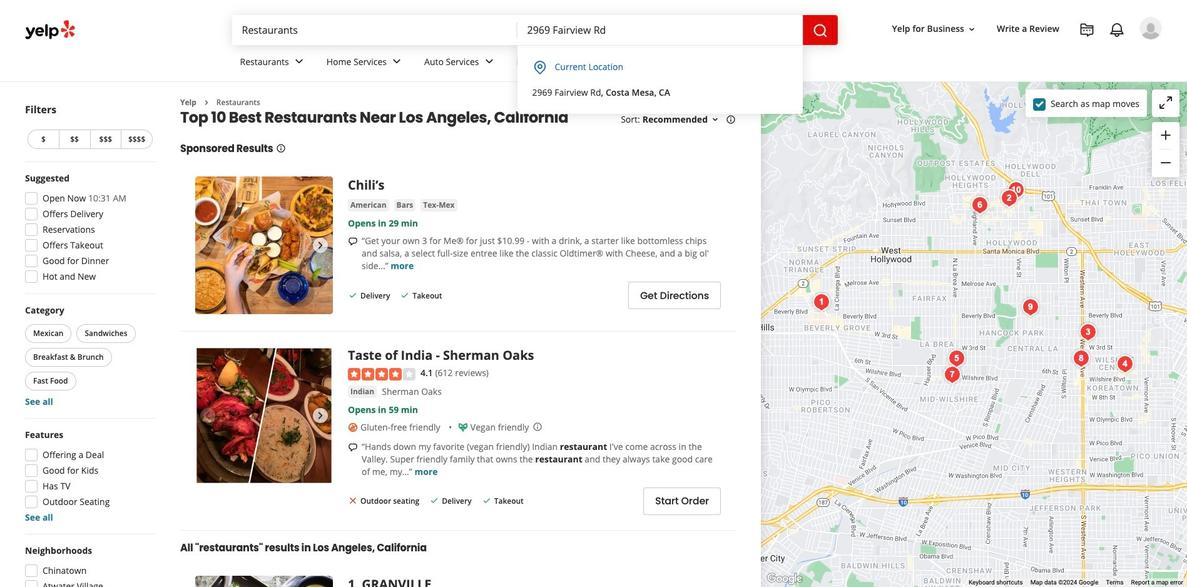 Task type: vqa. For each thing, say whether or not it's contained in the screenshot.
the left 24 chevron down v2 icon
yes



Task type: describe. For each thing, give the bounding box(es) containing it.
zoom in image
[[1159, 128, 1174, 143]]

business categories element
[[230, 45, 1162, 81]]

1 vertical spatial 16 chevron down v2 image
[[710, 115, 720, 125]]

4.1 star rating image
[[348, 368, 416, 380]]

running goose image
[[997, 186, 1022, 211]]

met him at a bar image
[[940, 362, 965, 387]]

16 info v2 image
[[276, 144, 286, 154]]

1 horizontal spatial 16 checkmark v2 image
[[430, 496, 440, 506]]

2 24 chevron down v2 image from the left
[[482, 54, 497, 69]]

notifications image
[[1110, 23, 1125, 38]]

1 24 chevron down v2 image from the left
[[389, 54, 404, 69]]

16 info v2 image
[[726, 115, 736, 125]]

kendall p. image
[[1140, 17, 1162, 39]]

anju house image
[[1076, 320, 1101, 345]]

address, neighborhood, city, state or zip text field
[[517, 15, 803, 45]]

haneuem image
[[1069, 346, 1094, 371]]

previous image for 2nd 'slideshow' element from the top of the page
[[200, 408, 215, 423]]

next image
[[313, 408, 328, 423]]

previous image for second 'slideshow' element from the bottom of the page
[[200, 238, 215, 253]]

2 24 chevron down v2 image from the left
[[541, 54, 556, 69]]

expand map image
[[1159, 95, 1174, 110]]

16 chevron down v2 image inside user actions 'element'
[[967, 24, 977, 34]]

2 16 speech v2 image from the top
[[348, 442, 358, 452]]

lemon grove image
[[1004, 177, 1029, 203]]

hangari kalguksu image
[[1113, 351, 1138, 377]]

0 vertical spatial 16 checkmark v2 image
[[348, 290, 358, 300]]



Task type: locate. For each thing, give the bounding box(es) containing it.
l'antica pizzeria da michele image
[[967, 192, 992, 218]]

republique image
[[944, 346, 969, 371]]

2 previous image from the top
[[200, 408, 215, 423]]

24 chevron down v2 image left 24 marker v2 image
[[482, 54, 497, 69]]

things to do, nail salons, plumbers text field
[[232, 15, 517, 45]]

1 horizontal spatial 24 chevron down v2 image
[[482, 54, 497, 69]]

1 vertical spatial previous image
[[200, 408, 215, 423]]

16 speech v2 image
[[348, 237, 358, 247], [348, 442, 358, 452]]

  text field
[[517, 15, 803, 45]]

None search field
[[232, 15, 838, 45]]

0 vertical spatial 16 chevron down v2 image
[[967, 24, 977, 34]]

16 checkmark v2 image
[[400, 290, 410, 300], [482, 496, 492, 506]]

24 chevron down v2 image down things to do, nail salons, plumbers field
[[389, 54, 404, 69]]

none field things to do, nail salons, plumbers
[[232, 15, 517, 45]]

1 horizontal spatial 16 checkmark v2 image
[[482, 496, 492, 506]]

16 vegan v2 image
[[458, 422, 468, 432]]

24 chevron down v2 image
[[389, 54, 404, 69], [482, 54, 497, 69]]

granville image
[[809, 290, 834, 315]]

1 16 speech v2 image from the top
[[348, 237, 358, 247]]

0 horizontal spatial 16 checkmark v2 image
[[348, 290, 358, 300]]

1 vertical spatial 16 checkmark v2 image
[[430, 496, 440, 506]]

zoom out image
[[1159, 155, 1174, 170]]

24 marker v2 image
[[532, 60, 547, 75]]

map region
[[633, 0, 1187, 587]]

previous image
[[200, 238, 215, 253], [200, 408, 215, 423]]

0 horizontal spatial 24 chevron down v2 image
[[389, 54, 404, 69]]

16 close v2 image
[[348, 496, 358, 506]]

search image
[[813, 23, 828, 38]]

24 chevron down v2 image
[[292, 54, 307, 69], [541, 54, 556, 69]]

info icon image
[[533, 422, 543, 432], [533, 422, 543, 432]]

16 chevron right v2 image
[[201, 98, 211, 108]]

great white image
[[1018, 295, 1043, 320]]

0 vertical spatial previous image
[[200, 238, 215, 253]]

1 slideshow element from the top
[[195, 177, 333, 314]]

1 previous image from the top
[[200, 238, 215, 253]]

16 checkmark v2 image
[[348, 290, 358, 300], [430, 496, 440, 506]]

1 vertical spatial 16 speech v2 image
[[348, 442, 358, 452]]

16 chevron down v2 image
[[967, 24, 977, 34], [710, 115, 720, 125]]

next image
[[313, 238, 328, 253]]

0 horizontal spatial 16 chevron down v2 image
[[710, 115, 720, 125]]

group
[[1152, 122, 1180, 177], [21, 172, 155, 287], [23, 304, 155, 408], [21, 429, 155, 524], [21, 545, 155, 587]]

0 vertical spatial slideshow element
[[195, 177, 333, 314]]

0 horizontal spatial 24 chevron down v2 image
[[292, 54, 307, 69]]

google image
[[764, 571, 806, 587]]

slideshow element
[[195, 177, 333, 314], [195, 347, 333, 485]]

1 horizontal spatial 16 chevron down v2 image
[[967, 24, 977, 34]]

1 24 chevron down v2 image from the left
[[292, 54, 307, 69]]

1 vertical spatial 16 checkmark v2 image
[[482, 496, 492, 506]]

16 speech v2 image right next icon
[[348, 237, 358, 247]]

16 gluten free v2 image
[[348, 422, 358, 432]]

projects image
[[1080, 23, 1095, 38]]

None field
[[232, 15, 517, 45], [517, 15, 803, 45], [517, 15, 803, 45]]

0 vertical spatial 16 speech v2 image
[[348, 237, 358, 247]]

2 slideshow element from the top
[[195, 347, 333, 485]]

0 horizontal spatial 16 checkmark v2 image
[[400, 290, 410, 300]]

1 vertical spatial slideshow element
[[195, 347, 333, 485]]

user actions element
[[882, 16, 1180, 93]]

1 horizontal spatial 24 chevron down v2 image
[[541, 54, 556, 69]]

0 vertical spatial 16 checkmark v2 image
[[400, 290, 410, 300]]

16 speech v2 image down '16 gluten free v2' image
[[348, 442, 358, 452]]



